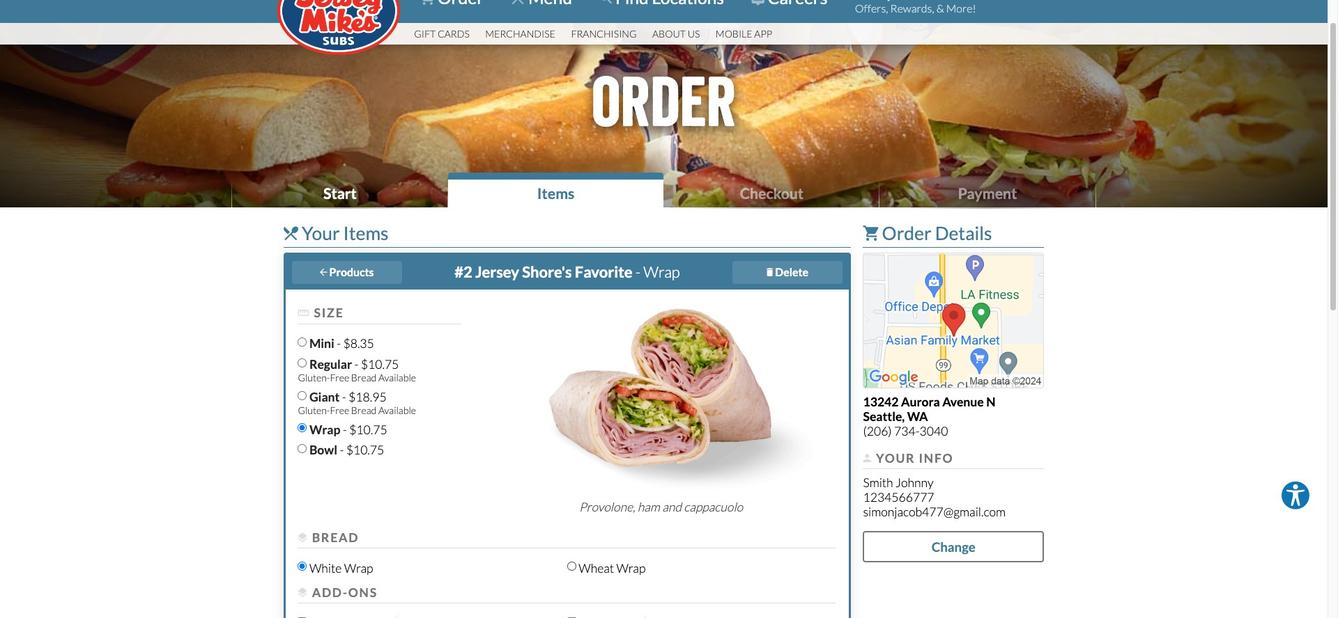 Task type: locate. For each thing, give the bounding box(es) containing it.
Wheat Wrap radio
[[567, 563, 576, 572]]

order inside heading
[[882, 223, 932, 245]]

1 horizontal spatial items
[[537, 185, 575, 203]]

mobile app
[[716, 28, 772, 40]]

White Wrap radio
[[298, 563, 307, 572]]

2 available from the top
[[378, 405, 416, 417]]

change link
[[863, 532, 1044, 563]]

order details heading
[[863, 223, 1044, 248]]

order
[[592, 61, 736, 144], [882, 223, 932, 245]]

bread inside giant - $18.95 gluten-free bread available
[[351, 405, 377, 417]]

gluten- inside giant - $18.95 gluten-free bread available
[[298, 405, 330, 417]]

(206)
[[863, 425, 892, 439]]

1 free from the top
[[330, 372, 349, 384]]

- right "favorite"
[[635, 263, 641, 282]]

734-
[[894, 425, 920, 439]]

0 vertical spatial bread
[[351, 372, 377, 384]]

bread up white wrap
[[312, 531, 359, 545]]

2 free from the top
[[330, 405, 349, 417]]

rewards,
[[891, 1, 934, 14]]

2 vertical spatial $10.75
[[346, 444, 384, 458]]

- up bowl - $10.75 on the bottom left of page
[[343, 423, 347, 437]]

simonjacob477@gmail.com
[[863, 505, 1006, 520]]

0 horizontal spatial order
[[592, 61, 736, 144]]

tab list containing start
[[232, 173, 1096, 209]]

$10.75 for bowl - $10.75
[[346, 444, 384, 458]]

wrap right "favorite"
[[644, 263, 680, 282]]

items button
[[448, 173, 664, 209]]

-
[[635, 263, 641, 282], [337, 337, 341, 351], [354, 358, 359, 372], [342, 390, 346, 405], [343, 423, 347, 437], [340, 444, 344, 458]]

about us
[[652, 28, 700, 40]]

1 vertical spatial free
[[330, 405, 349, 417]]

bread up wrap - $10.75
[[351, 405, 377, 417]]

- down $8.35
[[354, 358, 359, 372]]

$10.75
[[361, 358, 399, 372], [349, 423, 387, 437], [346, 444, 384, 458]]

1 vertical spatial gluten-
[[298, 405, 330, 417]]

free
[[330, 372, 349, 384], [330, 405, 349, 417]]

and
[[662, 501, 682, 515]]

0 vertical spatial order
[[592, 61, 736, 144]]

gift cards link
[[406, 23, 478, 45]]

- inside the regular - $10.75 gluten-free bread available
[[354, 358, 359, 372]]

available for $18.95
[[378, 405, 416, 417]]

white wrap
[[309, 561, 373, 576]]

mini
[[309, 337, 334, 351]]

$10.75 down giant - $18.95 gluten-free bread available
[[349, 423, 387, 437]]

your info
[[873, 451, 954, 466]]

$10.75 inside the regular - $10.75 gluten-free bread available
[[361, 358, 399, 372]]

wrap right wheat
[[616, 561, 646, 576]]

available
[[378, 372, 416, 384], [378, 405, 416, 417]]

1 vertical spatial your
[[876, 451, 915, 466]]

free up giant
[[330, 372, 349, 384]]

0 vertical spatial $10.75
[[361, 358, 399, 372]]

franchising
[[571, 28, 637, 40]]

order for order
[[592, 61, 736, 144]]

available up wrap - $10.75
[[378, 405, 416, 417]]

1 horizontal spatial your
[[876, 451, 915, 466]]

your down 734-
[[876, 451, 915, 466]]

free inside the regular - $10.75 gluten-free bread available
[[330, 372, 349, 384]]

delete button
[[733, 261, 843, 284]]

$18.95
[[349, 390, 387, 405]]

your
[[302, 223, 340, 245], [876, 451, 915, 466]]

payment
[[958, 185, 1017, 203]]

Wrap - $10.75 radio
[[298, 424, 307, 433]]

bread inside the regular - $10.75 gluten-free bread available
[[351, 372, 377, 384]]

$10.75 down wrap - $10.75
[[346, 444, 384, 458]]

available inside giant - $18.95 gluten-free bread available
[[378, 405, 416, 417]]

1 vertical spatial order
[[882, 223, 932, 245]]

1 vertical spatial available
[[378, 405, 416, 417]]

about us link
[[645, 23, 708, 45]]

2 gluten- from the top
[[298, 405, 330, 417]]

gluten-
[[298, 372, 330, 384], [298, 405, 330, 417]]

offers, rewards, & more!
[[855, 1, 976, 14]]

0 vertical spatial items
[[537, 185, 575, 203]]

- right bowl
[[340, 444, 344, 458]]

- for regular - $10.75 gluten-free bread available
[[354, 358, 359, 372]]

wrap up ons on the bottom of the page
[[344, 561, 373, 576]]

smith johnny 1234566777 simonjacob477@gmail.com
[[863, 476, 1006, 520]]

order for order details
[[882, 223, 932, 245]]

0 vertical spatial free
[[330, 372, 349, 384]]

order left details
[[882, 223, 932, 245]]

1 vertical spatial bread
[[351, 405, 377, 417]]

gluten- inside the regular - $10.75 gluten-free bread available
[[298, 372, 330, 384]]

cappacuolo
[[684, 501, 743, 515]]

giant - $18.95 gluten-free bread available
[[298, 390, 416, 417]]

bread up $18.95
[[351, 372, 377, 384]]

- right giant
[[342, 390, 346, 405]]

jersey mike's homepage image
[[277, 0, 400, 55]]

app
[[754, 28, 772, 40]]

johnny
[[896, 476, 934, 491]]

0 horizontal spatial your
[[302, 223, 340, 245]]

$10.75 down $8.35
[[361, 358, 399, 372]]

wheat wrap
[[579, 561, 646, 576]]

tab list
[[232, 173, 1096, 209]]

- inside giant - $18.95 gluten-free bread available
[[342, 390, 346, 405]]

gluten- down regular - $10.75gluten-free bread available option
[[298, 372, 330, 384]]

free up wrap - $10.75
[[330, 405, 349, 417]]

favorite
[[575, 263, 633, 282]]

1 vertical spatial items
[[343, 223, 389, 245]]

your for info
[[876, 451, 915, 466]]

merchandise
[[485, 28, 555, 40]]

1 horizontal spatial order
[[882, 223, 932, 245]]

available up $18.95
[[378, 372, 416, 384]]

your down start
[[302, 223, 340, 245]]

tab
[[232, 173, 1096, 209]]

offers, rewards, & more! banner
[[0, 0, 1328, 55]]

available inside the regular - $10.75 gluten-free bread available
[[378, 372, 416, 384]]

- right mini
[[337, 337, 341, 351]]

free inside giant - $18.95 gluten-free bread available
[[330, 405, 349, 417]]

13242 aurora avenue n seattle, wa (206) 734-3040
[[863, 395, 996, 439]]

0 vertical spatial available
[[378, 372, 416, 384]]

1 gluten- from the top
[[298, 372, 330, 384]]

gluten- down giant - $18.95gluten-free bread available option
[[298, 405, 330, 417]]

more!
[[946, 1, 976, 14]]

offers, rewards, & more! link
[[841, 0, 990, 23]]

1 available from the top
[[378, 372, 416, 384]]

2 vertical spatial bread
[[312, 531, 359, 545]]

0 vertical spatial your
[[302, 223, 340, 245]]

3040
[[920, 425, 948, 439]]

order down the about
[[592, 61, 736, 144]]

bread
[[351, 372, 377, 384], [351, 405, 377, 417], [312, 531, 359, 545]]

wrap
[[644, 263, 680, 282], [309, 423, 340, 437], [344, 561, 373, 576], [616, 561, 646, 576]]

order details
[[879, 223, 992, 245]]

smith
[[863, 476, 893, 491]]

regular - $10.75 gluten-free bread available
[[298, 358, 416, 384]]

items
[[537, 185, 575, 203], [343, 223, 389, 245]]

checkout
[[740, 185, 804, 203]]

1 vertical spatial $10.75
[[349, 423, 387, 437]]

0 vertical spatial gluten-
[[298, 372, 330, 384]]



Task type: describe. For each thing, give the bounding box(es) containing it.
cards
[[438, 28, 470, 40]]

checkout button
[[664, 173, 880, 209]]

Giant - $18.95Gluten-Free Bread Available radio
[[298, 391, 307, 401]]

bread for $10.75
[[351, 372, 377, 384]]

available for $10.75
[[378, 372, 416, 384]]

Mini - $8.35 radio
[[298, 338, 307, 347]]

shore's
[[522, 263, 572, 282]]

mobile
[[716, 28, 753, 40]]

info
[[919, 451, 954, 466]]

#2
[[455, 263, 472, 282]]

products
[[329, 265, 374, 279]]

mini - $8.35
[[309, 337, 374, 351]]

start
[[323, 185, 357, 203]]

provolone,
[[579, 501, 635, 515]]

merchandise link
[[478, 23, 563, 45]]

wrap - $10.75
[[309, 423, 387, 437]]

n
[[986, 395, 996, 410]]

regular
[[309, 358, 352, 372]]

0 horizontal spatial items
[[343, 223, 389, 245]]

gift cards
[[414, 28, 470, 40]]

about
[[652, 28, 686, 40]]

size
[[310, 306, 344, 321]]

$8.35
[[343, 337, 374, 351]]

aurora
[[901, 395, 940, 410]]

bread for $18.95
[[351, 405, 377, 417]]

change
[[932, 540, 976, 555]]

#2 jersey shore's favorite - wrap
[[455, 263, 680, 282]]

$10.75 for wrap - $10.75
[[349, 423, 387, 437]]

your for items
[[302, 223, 340, 245]]

bowl - $10.75
[[309, 444, 384, 458]]

white
[[309, 561, 342, 576]]

- for giant - $18.95 gluten-free bread available
[[342, 390, 346, 405]]

offers,
[[855, 1, 888, 14]]

your items
[[298, 223, 389, 245]]

wa
[[907, 410, 928, 425]]

us
[[688, 28, 700, 40]]

tab containing start
[[232, 173, 1096, 209]]

delete
[[775, 265, 809, 279]]

gluten- for regular
[[298, 372, 330, 384]]

start button
[[232, 173, 448, 209]]

wrap up bowl
[[309, 423, 340, 437]]

franchising link
[[563, 23, 645, 45]]

add-
[[312, 586, 348, 601]]

seattle,
[[863, 410, 905, 425]]

payment button
[[880, 173, 1096, 209]]

ons
[[348, 586, 378, 601]]

- for bowl - $10.75
[[340, 444, 344, 458]]

13242
[[863, 395, 899, 410]]

gluten- for giant
[[298, 405, 330, 417]]

mobile app link
[[708, 23, 780, 45]]

Regular - $10.75Gluten-Free Bread Available radio
[[298, 359, 307, 368]]

bowl
[[309, 444, 337, 458]]

jersey
[[475, 263, 519, 282]]

giant
[[309, 390, 340, 405]]

free for regular
[[330, 372, 349, 384]]

Bowl - $10.75 radio
[[298, 445, 307, 454]]

add-ons
[[312, 586, 378, 601]]

items inside button
[[537, 185, 575, 203]]

$10.75 for regular - $10.75 gluten-free bread available
[[361, 358, 399, 372]]

1234566777
[[863, 491, 934, 505]]

- for mini - $8.35
[[337, 337, 341, 351]]

&
[[937, 1, 944, 14]]

- for wrap - $10.75
[[343, 423, 347, 437]]

free for giant
[[330, 405, 349, 417]]

provolone, ham and cappacuolo
[[579, 501, 743, 515]]

avenue
[[942, 395, 984, 410]]

wheat
[[579, 561, 614, 576]]

details
[[935, 223, 992, 245]]

products button
[[292, 261, 402, 284]]

gift
[[414, 28, 436, 40]]

ham
[[638, 501, 660, 515]]



Task type: vqa. For each thing, say whether or not it's contained in the screenshot.
Lettuce,
no



